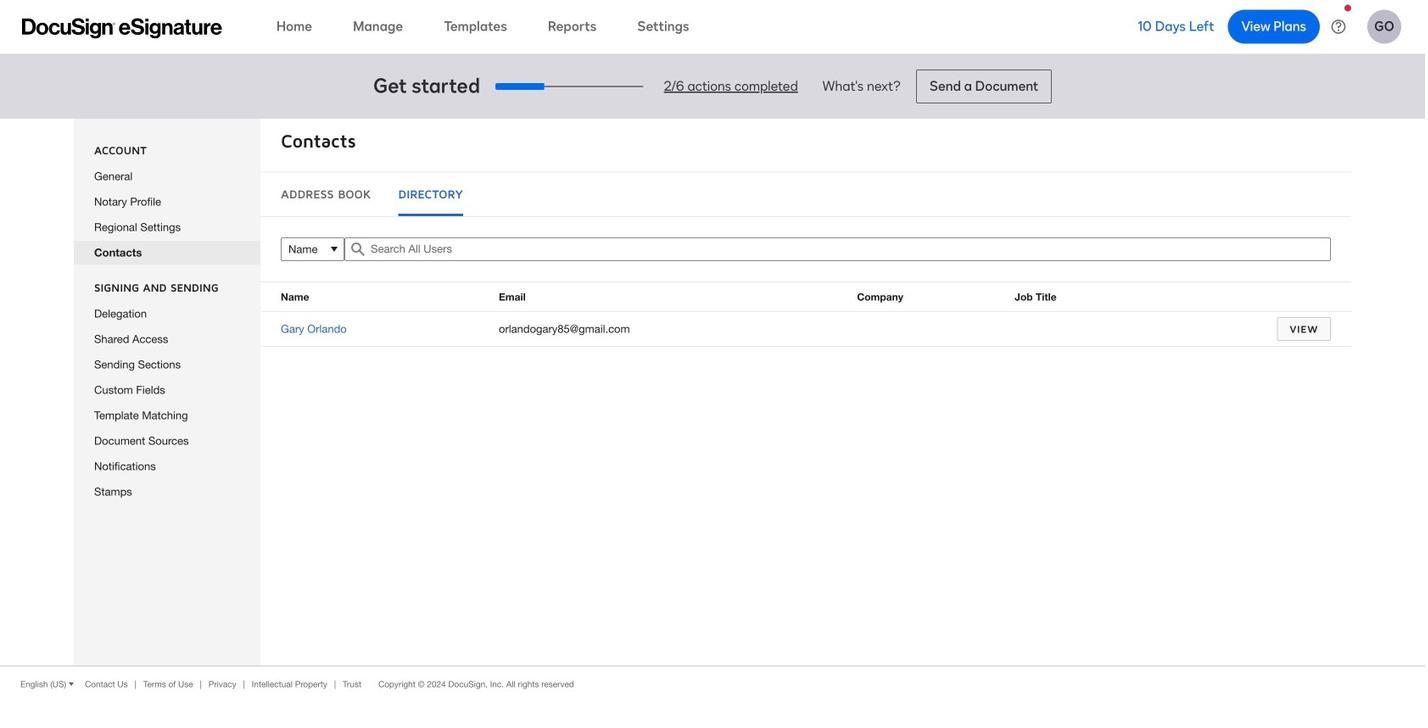 Task type: vqa. For each thing, say whether or not it's contained in the screenshot.
TAB PANEL
yes



Task type: describe. For each thing, give the bounding box(es) containing it.
Search All Users text field
[[371, 238, 1331, 261]]



Task type: locate. For each thing, give the bounding box(es) containing it.
tab list
[[281, 183, 1332, 216]]

tab panel
[[261, 217, 1352, 347]]

docusign esignature image
[[22, 18, 222, 39]]

more info region
[[0, 666, 1426, 703]]



